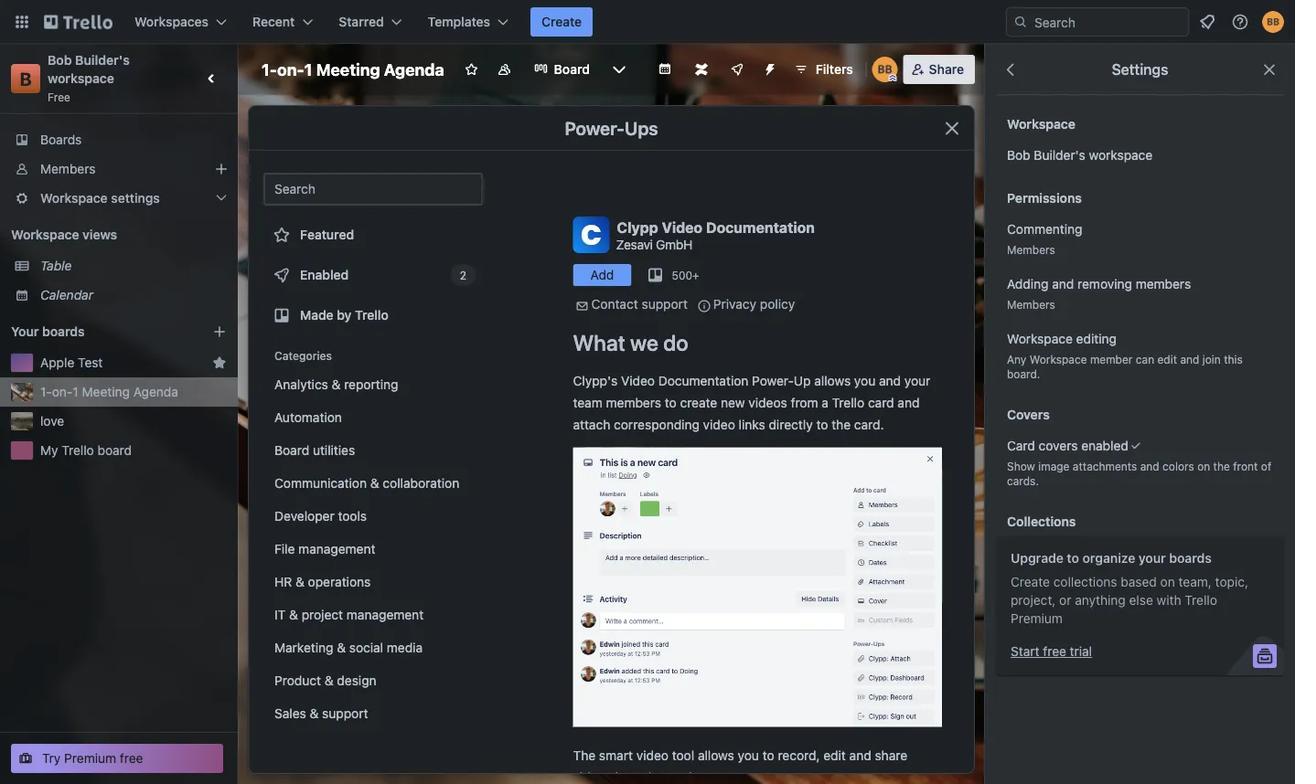 Task type: locate. For each thing, give the bounding box(es) containing it.
agenda left star or unstar board icon on the left of the page
[[384, 59, 444, 79]]

0 vertical spatial allows
[[814, 374, 851, 389]]

members link
[[0, 155, 238, 184]]

0 vertical spatial on
[[1197, 460, 1210, 473]]

1 vertical spatial members
[[1007, 243, 1055, 256]]

0 horizontal spatial bob
[[48, 53, 72, 68]]

video for clypp's
[[621, 374, 655, 389]]

management down hr & operations link
[[347, 608, 424, 623]]

on up with
[[1160, 575, 1175, 590]]

1 vertical spatial allows
[[698, 748, 734, 763]]

1 vertical spatial agenda
[[133, 385, 178, 400]]

0 vertical spatial the
[[832, 418, 851, 433]]

free inside "button"
[[1043, 644, 1066, 659]]

support down 500
[[642, 297, 688, 312]]

bob builder's workspace link up free
[[48, 53, 133, 86]]

1 horizontal spatial premium
[[1011, 611, 1063, 627]]

1 vertical spatial bob builder (bobbuilder40) image
[[872, 57, 898, 82]]

0 vertical spatial videos
[[749, 396, 787, 411]]

power- down customize views icon
[[565, 117, 625, 139]]

enabled
[[300, 268, 349, 283]]

you left record,
[[738, 748, 759, 763]]

1 horizontal spatial bob
[[1007, 148, 1030, 163]]

1 vertical spatial on-
[[52, 385, 73, 400]]

premium right 'try'
[[64, 751, 116, 766]]

under
[[629, 770, 663, 785]]

workspace up any
[[1007, 332, 1073, 347]]

0 vertical spatial edit
[[1158, 353, 1177, 366]]

members down the "boards"
[[40, 161, 96, 177]]

1 horizontal spatial 1-on-1 meeting agenda
[[262, 59, 444, 79]]

free
[[48, 91, 70, 103]]

members down commenting
[[1007, 243, 1055, 256]]

sales & support link
[[263, 700, 483, 729]]

0 horizontal spatial video
[[636, 748, 669, 763]]

workspace views
[[11, 227, 117, 242]]

share
[[929, 62, 964, 77]]

meeting down starred
[[316, 59, 380, 79]]

hr
[[274, 575, 292, 590]]

1 vertical spatial you
[[738, 748, 759, 763]]

1 horizontal spatial create
[[1011, 575, 1050, 590]]

power- up from
[[752, 374, 794, 389]]

1 vertical spatial create
[[1011, 575, 1050, 590]]

documentation up create
[[658, 374, 749, 389]]

b
[[20, 68, 32, 89]]

bob builder (bobbuilder40) image
[[1262, 11, 1284, 33], [872, 57, 898, 82]]

do
[[663, 330, 688, 356]]

on- down recent dropdown button
[[277, 59, 304, 79]]

to left record,
[[763, 748, 774, 763]]

the left front
[[1213, 460, 1230, 473]]

0 vertical spatial workspace
[[48, 71, 114, 86]]

hr & operations
[[274, 575, 371, 590]]

0 vertical spatial free
[[1043, 644, 1066, 659]]

apple test link
[[40, 354, 205, 372]]

builder's inside 'link'
[[1034, 148, 1086, 163]]

bob builder's workspace link down settings
[[996, 139, 1284, 172]]

0 horizontal spatial 1-on-1 meeting agenda
[[40, 385, 178, 400]]

1 vertical spatial members
[[606, 396, 661, 411]]

1 horizontal spatial video
[[662, 219, 703, 236]]

0 horizontal spatial boards
[[42, 324, 85, 339]]

1 horizontal spatial builder's
[[1034, 148, 1086, 163]]

& right "it"
[[289, 608, 298, 623]]

you up card
[[854, 374, 876, 389]]

on- inside text field
[[277, 59, 304, 79]]

hr & operations link
[[263, 568, 483, 597]]

video inside "clypp video documentation zesavi gmbh"
[[662, 219, 703, 236]]

1 vertical spatial board
[[274, 443, 309, 458]]

1- up love
[[40, 385, 52, 400]]

0 vertical spatial you
[[854, 374, 876, 389]]

members
[[1136, 277, 1191, 292], [606, 396, 661, 411]]

0 vertical spatial documentation
[[706, 219, 815, 236]]

& left design
[[325, 674, 334, 689]]

1 horizontal spatial free
[[1043, 644, 1066, 659]]

1 horizontal spatial 1-
[[262, 59, 277, 79]]

1 horizontal spatial edit
[[1158, 353, 1177, 366]]

2
[[460, 269, 466, 282]]

1 vertical spatial workspace
[[1089, 148, 1153, 163]]

social
[[349, 641, 383, 656]]

documentation up privacy policy "link"
[[706, 219, 815, 236]]

trello right by
[[355, 308, 389, 323]]

and left 'join'
[[1180, 353, 1200, 366]]

boards up apple
[[42, 324, 85, 339]]

1 vertical spatial power-
[[752, 374, 794, 389]]

to inside upgrade to organize your boards create collections based on team, topic, project, or anything else with trello premium
[[1067, 551, 1079, 566]]

board left customize views icon
[[554, 62, 590, 77]]

1 horizontal spatial agenda
[[384, 59, 444, 79]]

based
[[1121, 575, 1157, 590]]

to down a
[[816, 418, 828, 433]]

1 vertical spatial builder's
[[1034, 148, 1086, 163]]

builder's inside the bob builder's workspace free
[[75, 53, 130, 68]]

0 vertical spatial your
[[904, 374, 931, 389]]

allows inside the smart video tool allows you to record, edit and share videos in under 5 minutes.
[[698, 748, 734, 763]]

0 horizontal spatial agenda
[[133, 385, 178, 400]]

show
[[1007, 460, 1035, 473]]

on- inside "link"
[[52, 385, 73, 400]]

1 vertical spatial video
[[621, 374, 655, 389]]

collections
[[1053, 575, 1117, 590]]

made by trello
[[300, 308, 389, 323]]

clypp's video documentation power-up allows you and your team members to create new videos from a trello card and attach corresponding video links directly to the card.
[[573, 374, 931, 433]]

1 vertical spatial the
[[1213, 460, 1230, 473]]

switch to… image
[[13, 13, 31, 31]]

show image attachments and colors on the front of cards.
[[1007, 460, 1272, 488]]

1-on-1 meeting agenda down starred
[[262, 59, 444, 79]]

0 horizontal spatial free
[[120, 751, 143, 766]]

bob up free
[[48, 53, 72, 68]]

0 horizontal spatial builder's
[[75, 53, 130, 68]]

meeting
[[316, 59, 380, 79], [82, 385, 130, 400]]

members inside clypp's video documentation power-up allows you and your team members to create new videos from a trello card and attach corresponding video links directly to the card.
[[606, 396, 661, 411]]

0 horizontal spatial board
[[274, 443, 309, 458]]

create up the project,
[[1011, 575, 1050, 590]]

1- inside "link"
[[40, 385, 52, 400]]

edit right can
[[1158, 353, 1177, 366]]

+
[[692, 269, 699, 282]]

0 vertical spatial members
[[40, 161, 96, 177]]

0 vertical spatial builder's
[[75, 53, 130, 68]]

support
[[642, 297, 688, 312], [322, 707, 368, 722]]

agenda up love link on the bottom of page
[[133, 385, 178, 400]]

0 horizontal spatial bob builder's workspace link
[[48, 53, 133, 86]]

0 horizontal spatial members
[[606, 396, 661, 411]]

edit inside workspace editing any workspace member can edit and join this board.
[[1158, 353, 1177, 366]]

documentation inside clypp's video documentation power-up allows you and your team members to create new videos from a trello card and attach corresponding video links directly to the card.
[[658, 374, 749, 389]]

1 vertical spatial documentation
[[658, 374, 749, 389]]

1 vertical spatial meeting
[[82, 385, 130, 400]]

support inside "link"
[[322, 707, 368, 722]]

&
[[332, 377, 341, 392], [370, 476, 379, 491], [295, 575, 304, 590], [289, 608, 298, 623], [337, 641, 346, 656], [325, 674, 334, 689], [310, 707, 319, 722]]

communication & collaboration
[[274, 476, 459, 491]]

analytics & reporting
[[274, 377, 398, 392]]

card covers enabled
[[1007, 439, 1129, 454]]

1 horizontal spatial meeting
[[316, 59, 380, 79]]

1 vertical spatial bob
[[1007, 148, 1030, 163]]

on-
[[277, 59, 304, 79], [52, 385, 73, 400]]

minutes.
[[678, 770, 729, 785]]

boards
[[40, 132, 82, 147]]

0 vertical spatial agenda
[[384, 59, 444, 79]]

0 horizontal spatial on-
[[52, 385, 73, 400]]

featured
[[300, 227, 354, 242]]

free right 'try'
[[120, 751, 143, 766]]

& for project
[[289, 608, 298, 623]]

& for reporting
[[332, 377, 341, 392]]

1- down recent
[[262, 59, 277, 79]]

board utilities
[[274, 443, 355, 458]]

table
[[40, 258, 72, 273]]

trello inside upgrade to organize your boards create collections based on team, topic, project, or anything else with trello premium
[[1185, 593, 1217, 608]]

0 horizontal spatial support
[[322, 707, 368, 722]]

1 horizontal spatial you
[[854, 374, 876, 389]]

videos up links
[[749, 396, 787, 411]]

agenda inside "link"
[[133, 385, 178, 400]]

customize views image
[[610, 60, 628, 79]]

builder's up permissions
[[1034, 148, 1086, 163]]

& right analytics
[[332, 377, 341, 392]]

bob inside 'link'
[[1007, 148, 1030, 163]]

your boards
[[11, 324, 85, 339]]

and left share
[[849, 748, 871, 763]]

0 vertical spatial board
[[554, 62, 590, 77]]

1 horizontal spatial boards
[[1169, 551, 1212, 566]]

else
[[1129, 593, 1153, 608]]

attach
[[573, 418, 610, 433]]

500
[[672, 269, 692, 282]]

workspace up bob builder's workspace on the right top of the page
[[1007, 117, 1076, 132]]

clypp power-up image
[[573, 447, 943, 727]]

0 horizontal spatial edit
[[823, 748, 846, 763]]

search image
[[1013, 15, 1028, 29]]

1 inside "link"
[[73, 385, 78, 400]]

create up board link
[[542, 14, 582, 29]]

premium down the project,
[[1011, 611, 1063, 627]]

your
[[11, 324, 39, 339]]

0 horizontal spatial video
[[621, 374, 655, 389]]

1 vertical spatial bob builder's workspace link
[[996, 139, 1284, 172]]

board link
[[523, 55, 601, 84]]

marketing & social media
[[274, 641, 423, 656]]

0 vertical spatial 1-on-1 meeting agenda
[[262, 59, 444, 79]]

video down new on the bottom of the page
[[703, 418, 735, 433]]

1 horizontal spatial support
[[642, 297, 688, 312]]

0 vertical spatial premium
[[1011, 611, 1063, 627]]

0 vertical spatial management
[[298, 542, 375, 557]]

management up operations
[[298, 542, 375, 557]]

support down design
[[322, 707, 368, 722]]

0 vertical spatial on-
[[277, 59, 304, 79]]

2 vertical spatial members
[[1007, 298, 1055, 311]]

1 horizontal spatial on
[[1197, 460, 1210, 473]]

0 horizontal spatial you
[[738, 748, 759, 763]]

the
[[573, 748, 596, 763]]

on right colors
[[1197, 460, 1210, 473]]

workspace up free
[[48, 71, 114, 86]]

primary element
[[0, 0, 1295, 44]]

1 horizontal spatial members
[[1136, 277, 1191, 292]]

0 vertical spatial 1-
[[262, 59, 277, 79]]

what
[[573, 330, 625, 356]]

sm image
[[573, 297, 591, 316]]

1 down the apple test
[[73, 385, 78, 400]]

1 horizontal spatial on-
[[277, 59, 304, 79]]

featured link
[[263, 217, 483, 253]]

templates
[[428, 14, 490, 29]]

1 vertical spatial boards
[[1169, 551, 1212, 566]]

bob builder's workspace
[[1007, 148, 1153, 163]]

video inside clypp's video documentation power-up allows you and your team members to create new videos from a trello card and attach corresponding video links directly to the card.
[[703, 418, 735, 433]]

video inside clypp's video documentation power-up allows you and your team members to create new videos from a trello card and attach corresponding video links directly to the card.
[[621, 374, 655, 389]]

1 vertical spatial premium
[[64, 751, 116, 766]]

bob up permissions
[[1007, 148, 1030, 163]]

& for design
[[325, 674, 334, 689]]

0 horizontal spatial workspace
[[48, 71, 114, 86]]

adding and removing members members
[[1007, 277, 1191, 311]]

0 vertical spatial support
[[642, 297, 688, 312]]

& right the "sales"
[[310, 707, 319, 722]]

marketing & social media link
[[263, 634, 483, 663]]

product
[[274, 674, 321, 689]]

my trello board link
[[40, 442, 227, 460]]

0 horizontal spatial allows
[[698, 748, 734, 763]]

power ups image
[[730, 62, 744, 77]]

1 horizontal spatial bob builder's workspace link
[[996, 139, 1284, 172]]

1-on-1 meeting agenda down apple test link
[[40, 385, 178, 400]]

board utilities link
[[263, 436, 483, 466]]

workspace inside 'popup button'
[[40, 191, 108, 206]]

bob inside the bob builder's workspace free
[[48, 53, 72, 68]]

tools
[[338, 509, 367, 524]]

allows up a
[[814, 374, 851, 389]]

& for collaboration
[[370, 476, 379, 491]]

card.
[[854, 418, 884, 433]]

documentation inside "clypp video documentation zesavi gmbh"
[[706, 219, 815, 236]]

0 horizontal spatial create
[[542, 14, 582, 29]]

1 horizontal spatial 1
[[304, 59, 312, 79]]

edit right record,
[[823, 748, 846, 763]]

upgrade to organize your boards create collections based on team, topic, project, or anything else with trello premium
[[1011, 551, 1249, 627]]

file management
[[274, 542, 375, 557]]

1 vertical spatial 1-on-1 meeting agenda
[[40, 385, 178, 400]]

workspace up "table"
[[11, 227, 79, 242]]

Search field
[[1028, 8, 1188, 36]]

bob builder (bobbuilder40) image right open information menu image
[[1262, 11, 1284, 33]]

the inside clypp's video documentation power-up allows you and your team members to create new videos from a trello card and attach corresponding video links directly to the card.
[[832, 418, 851, 433]]

1 vertical spatial video
[[636, 748, 669, 763]]

members up corresponding
[[606, 396, 661, 411]]

0 horizontal spatial videos
[[573, 770, 612, 785]]

trello inside clypp's video documentation power-up allows you and your team members to create new videos from a trello card and attach corresponding video links directly to the card.
[[832, 396, 865, 411]]

tool
[[672, 748, 694, 763]]

workspace down settings
[[1089, 148, 1153, 163]]

boards up team,
[[1169, 551, 1212, 566]]

confluence icon image
[[695, 63, 708, 76]]

video down we
[[621, 374, 655, 389]]

1 horizontal spatial videos
[[749, 396, 787, 411]]

0 vertical spatial meeting
[[316, 59, 380, 79]]

1 horizontal spatial your
[[1139, 551, 1166, 566]]

you inside clypp's video documentation power-up allows you and your team members to create new videos from a trello card and attach corresponding video links directly to the card.
[[854, 374, 876, 389]]

card
[[1007, 439, 1035, 454]]

templates button
[[417, 7, 520, 37]]

contact support
[[591, 297, 688, 312]]

the
[[832, 418, 851, 433], [1213, 460, 1230, 473]]

to up collections
[[1067, 551, 1079, 566]]

1 vertical spatial edit
[[823, 748, 846, 763]]

bob builder (bobbuilder40) image right filters in the top right of the page
[[872, 57, 898, 82]]

trello right my
[[62, 443, 94, 458]]

1 vertical spatial 1
[[73, 385, 78, 400]]

boards
[[42, 324, 85, 339], [1169, 551, 1212, 566]]

meeting down test
[[82, 385, 130, 400]]

video up 'under'
[[636, 748, 669, 763]]

builder's down back to home image
[[75, 53, 130, 68]]

& for operations
[[295, 575, 304, 590]]

0 vertical spatial bob builder (bobbuilder40) image
[[1262, 11, 1284, 33]]

1 down recent dropdown button
[[304, 59, 312, 79]]

1 vertical spatial 1-
[[40, 385, 52, 400]]

add button
[[573, 264, 632, 286]]

allows up minutes.
[[698, 748, 734, 763]]

your inside clypp's video documentation power-up allows you and your team members to create new videos from a trello card and attach corresponding video links directly to the card.
[[904, 374, 931, 389]]

video up gmbh
[[662, 219, 703, 236]]

& right hr
[[295, 575, 304, 590]]

gmbh
[[656, 237, 692, 252]]

& left social
[[337, 641, 346, 656]]

members down the adding on the top
[[1007, 298, 1055, 311]]

workspace inside the bob builder's workspace free
[[48, 71, 114, 86]]

& down board utilities link
[[370, 476, 379, 491]]

and right the adding on the top
[[1052, 277, 1074, 292]]

1-on-1 meeting agenda inside text field
[[262, 59, 444, 79]]

members inside adding and removing members members
[[1007, 298, 1055, 311]]

0 vertical spatial bob
[[48, 53, 72, 68]]

your boards with 4 items element
[[11, 321, 185, 343]]

on- down apple
[[52, 385, 73, 400]]

join
[[1203, 353, 1221, 366]]

videos down "the"
[[573, 770, 612, 785]]

calendar power-up image
[[657, 61, 672, 76]]

members
[[40, 161, 96, 177], [1007, 243, 1055, 256], [1007, 298, 1055, 311]]

anything
[[1075, 593, 1126, 608]]

card
[[868, 396, 894, 411]]

you inside the smart video tool allows you to record, edit and share videos in under 5 minutes.
[[738, 748, 759, 763]]

up
[[794, 374, 811, 389]]

and left colors
[[1140, 460, 1160, 473]]

0 horizontal spatial the
[[832, 418, 851, 433]]

trello right a
[[832, 396, 865, 411]]

workspace inside bob builder's workspace 'link'
[[1089, 148, 1153, 163]]

trello down team,
[[1185, 593, 1217, 608]]

1 inside text field
[[304, 59, 312, 79]]

0 horizontal spatial 1
[[73, 385, 78, 400]]

& for social
[[337, 641, 346, 656]]

workspace up workspace views on the top left of page
[[40, 191, 108, 206]]

create
[[542, 14, 582, 29], [1011, 575, 1050, 590]]

Board name text field
[[252, 55, 453, 84]]

privacy
[[713, 297, 756, 312]]

and inside workspace editing any workspace member can edit and join this board.
[[1180, 353, 1200, 366]]

my
[[40, 443, 58, 458]]

builder's for bob builder's workspace free
[[75, 53, 130, 68]]

free left trial
[[1043, 644, 1066, 659]]

board down automation
[[274, 443, 309, 458]]

automation image
[[755, 55, 781, 80]]

meeting inside "link"
[[82, 385, 130, 400]]

documentation
[[706, 219, 815, 236], [658, 374, 749, 389]]

the left card.
[[832, 418, 851, 433]]

and right card
[[898, 396, 920, 411]]

utilities
[[313, 443, 355, 458]]

video for clypp
[[662, 219, 703, 236]]

1 vertical spatial support
[[322, 707, 368, 722]]

0 horizontal spatial 1-
[[40, 385, 52, 400]]

0 horizontal spatial premium
[[64, 751, 116, 766]]

project,
[[1011, 593, 1056, 608]]

members right removing
[[1136, 277, 1191, 292]]

0 horizontal spatial your
[[904, 374, 931, 389]]

workspace settings
[[40, 191, 160, 206]]

video inside the smart video tool allows you to record, edit and share videos in under 5 minutes.
[[636, 748, 669, 763]]

0 vertical spatial create
[[542, 14, 582, 29]]

0 vertical spatial video
[[662, 219, 703, 236]]



Task type: describe. For each thing, give the bounding box(es) containing it.
it
[[274, 608, 286, 623]]

board for board
[[554, 62, 590, 77]]

Search text field
[[263, 173, 483, 206]]

sales
[[274, 707, 306, 722]]

calendar
[[40, 288, 93, 303]]

workspace settings button
[[0, 184, 238, 213]]

and up card
[[879, 374, 901, 389]]

organize
[[1083, 551, 1135, 566]]

operations
[[308, 575, 371, 590]]

cards.
[[1007, 475, 1039, 488]]

new
[[721, 396, 745, 411]]

workspaces button
[[123, 7, 238, 37]]

links
[[739, 418, 765, 433]]

love link
[[40, 413, 227, 431]]

start free trial
[[1011, 644, 1092, 659]]

free inside button
[[120, 751, 143, 766]]

starred button
[[328, 7, 413, 37]]

views
[[82, 227, 117, 242]]

automation link
[[263, 403, 483, 433]]

power- inside clypp's video documentation power-up allows you and your team members to create new videos from a trello card and attach corresponding video links directly to the card.
[[752, 374, 794, 389]]

member
[[1090, 353, 1133, 366]]

workspace up board.
[[1030, 353, 1087, 366]]

developer tools
[[274, 509, 367, 524]]

1-on-1 meeting agenda link
[[40, 383, 227, 402]]

privacy policy
[[713, 297, 795, 312]]

try
[[42, 751, 61, 766]]

workspace for workspace settings
[[40, 191, 108, 206]]

apple
[[40, 355, 74, 370]]

create inside button
[[542, 14, 582, 29]]

team,
[[1179, 575, 1212, 590]]

videos inside clypp's video documentation power-up allows you and your team members to create new videos from a trello card and attach corresponding video links directly to the card.
[[749, 396, 787, 411]]

of
[[1261, 460, 1272, 473]]

corresponding
[[614, 418, 700, 433]]

image
[[1038, 460, 1070, 473]]

allows inside clypp's video documentation power-up allows you and your team members to create new videos from a trello card and attach corresponding video links directly to the card.
[[814, 374, 851, 389]]

back to home image
[[44, 7, 113, 37]]

try premium free
[[42, 751, 143, 766]]

removing
[[1078, 277, 1132, 292]]

the inside show image attachments and colors on the front of cards.
[[1213, 460, 1230, 473]]

table link
[[40, 257, 227, 275]]

workspace for workspace editing any workspace member can edit and join this board.
[[1007, 332, 1073, 347]]

on inside upgrade to organize your boards create collections based on team, topic, project, or anything else with trello premium
[[1160, 575, 1175, 590]]

0 vertical spatial bob builder's workspace link
[[48, 53, 133, 86]]

this
[[1224, 353, 1243, 366]]

premium inside button
[[64, 751, 116, 766]]

1- inside text field
[[262, 59, 277, 79]]

premium inside upgrade to organize your boards create collections based on team, topic, project, or anything else with trello premium
[[1011, 611, 1063, 627]]

file management link
[[263, 535, 483, 564]]

meeting inside text field
[[316, 59, 380, 79]]

developer
[[274, 509, 334, 524]]

calendar link
[[40, 286, 227, 305]]

reporting
[[344, 377, 398, 392]]

by
[[337, 308, 352, 323]]

star or unstar board image
[[464, 62, 479, 77]]

attachments
[[1073, 460, 1137, 473]]

privacy policy link
[[713, 297, 795, 312]]

commenting members
[[1007, 222, 1083, 256]]

workspace visible image
[[497, 62, 512, 77]]

workspace navigation collapse icon image
[[199, 66, 225, 91]]

this member is an admin of this board. image
[[889, 74, 897, 82]]

zesavi
[[616, 237, 653, 252]]

5
[[667, 770, 675, 785]]

starred icon image
[[212, 356, 227, 370]]

start
[[1011, 644, 1040, 659]]

documentation for clypp's
[[658, 374, 749, 389]]

board.
[[1007, 368, 1040, 381]]

editing
[[1076, 332, 1117, 347]]

developer tools link
[[263, 502, 483, 531]]

members inside adding and removing members members
[[1136, 277, 1191, 292]]

workspaces
[[134, 14, 209, 29]]

marketing
[[274, 641, 333, 656]]

1 horizontal spatial bob builder (bobbuilder40) image
[[1262, 11, 1284, 33]]

analytics
[[274, 377, 328, 392]]

create inside upgrade to organize your boards create collections based on team, topic, project, or anything else with trello premium
[[1011, 575, 1050, 590]]

to up corresponding
[[665, 396, 677, 411]]

create button
[[531, 7, 593, 37]]

add board image
[[212, 325, 227, 339]]

power-ups
[[565, 117, 658, 139]]

front
[[1233, 460, 1258, 473]]

open information menu image
[[1231, 13, 1249, 31]]

policy
[[760, 297, 795, 312]]

clypp video documentation zesavi gmbh
[[616, 219, 815, 252]]

builder's for bob builder's workspace
[[1034, 148, 1086, 163]]

videos inside the smart video tool allows you to record, edit and share videos in under 5 minutes.
[[573, 770, 612, 785]]

edit inside the smart video tool allows you to record, edit and share videos in under 5 minutes.
[[823, 748, 846, 763]]

documentation for clypp
[[706, 219, 815, 236]]

filters
[[816, 62, 853, 77]]

bob for bob builder's workspace
[[1007, 148, 1030, 163]]

with
[[1157, 593, 1181, 608]]

automation
[[274, 410, 342, 425]]

test
[[78, 355, 103, 370]]

500 +
[[672, 269, 699, 282]]

& for support
[[310, 707, 319, 722]]

on inside show image attachments and colors on the front of cards.
[[1197, 460, 1210, 473]]

my trello board
[[40, 443, 132, 458]]

bob builder's workspace free
[[48, 53, 133, 103]]

product & design link
[[263, 667, 483, 696]]

workspace for workspace views
[[11, 227, 79, 242]]

colors
[[1163, 460, 1194, 473]]

workspace for workspace
[[1007, 117, 1076, 132]]

made by trello link
[[263, 297, 483, 334]]

record,
[[778, 748, 820, 763]]

can
[[1136, 353, 1154, 366]]

bob for bob builder's workspace free
[[48, 53, 72, 68]]

workspace for bob builder's workspace
[[1089, 148, 1153, 163]]

0 horizontal spatial bob builder (bobbuilder40) image
[[872, 57, 898, 82]]

trial
[[1070, 644, 1092, 659]]

1 vertical spatial management
[[347, 608, 424, 623]]

directly
[[769, 418, 813, 433]]

sales & support
[[274, 707, 368, 722]]

to inside the smart video tool allows you to record, edit and share videos in under 5 minutes.
[[763, 748, 774, 763]]

sm image
[[695, 297, 713, 316]]

workspace for bob builder's workspace free
[[48, 71, 114, 86]]

1-on-1 meeting agenda inside "link"
[[40, 385, 178, 400]]

agenda inside text field
[[384, 59, 444, 79]]

in
[[615, 770, 626, 785]]

file
[[274, 542, 295, 557]]

share
[[875, 748, 907, 763]]

and inside adding and removing members members
[[1052, 277, 1074, 292]]

0 horizontal spatial power-
[[565, 117, 625, 139]]

recent
[[252, 14, 295, 29]]

board for board utilities
[[274, 443, 309, 458]]

members inside commenting members
[[1007, 243, 1055, 256]]

and inside the smart video tool allows you to record, edit and share videos in under 5 minutes.
[[849, 748, 871, 763]]

contact
[[591, 297, 638, 312]]

boards inside upgrade to organize your boards create collections based on team, topic, project, or anything else with trello premium
[[1169, 551, 1212, 566]]

your inside upgrade to organize your boards create collections based on team, topic, project, or anything else with trello premium
[[1139, 551, 1166, 566]]

and inside show image attachments and colors on the front of cards.
[[1140, 460, 1160, 473]]

0 notifications image
[[1196, 11, 1218, 33]]



Task type: vqa. For each thing, say whether or not it's contained in the screenshot.
TABLE "text field"
no



